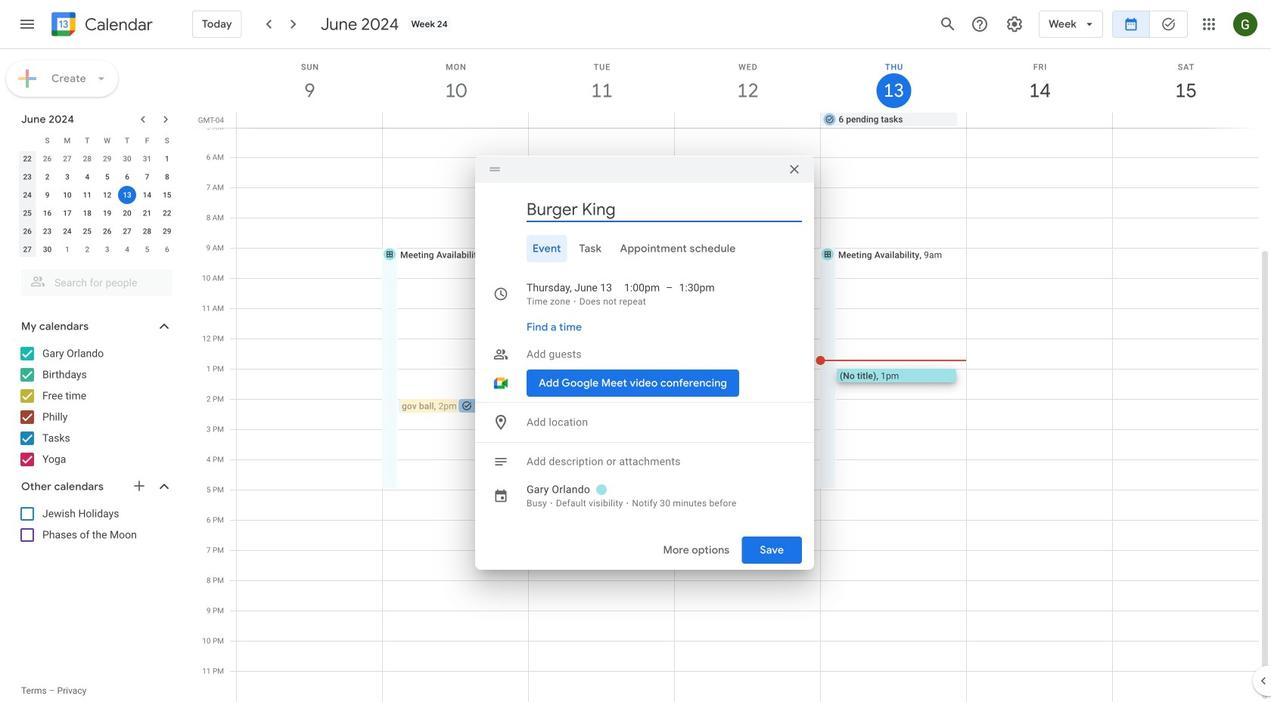 Task type: vqa. For each thing, say whether or not it's contained in the screenshot.
17 element
yes



Task type: locate. For each thing, give the bounding box(es) containing it.
27 element
[[118, 222, 136, 241]]

25 element
[[78, 222, 96, 241]]

16 element
[[38, 204, 56, 222]]

july 3 element
[[98, 241, 116, 259]]

26 element
[[98, 222, 116, 241]]

23 element
[[38, 222, 56, 241]]

row group
[[17, 150, 177, 259]]

cell inside june 2024 grid
[[117, 186, 137, 204]]

sunday, june 9 element
[[237, 49, 383, 113]]

heading
[[82, 16, 153, 34]]

1 element
[[158, 150, 176, 168]]

may 28 element
[[78, 150, 96, 168]]

9 element
[[38, 186, 56, 204]]

may 31 element
[[138, 150, 156, 168]]

may 30 element
[[118, 150, 136, 168]]

cell
[[237, 113, 383, 128], [383, 113, 529, 128], [529, 113, 675, 128], [675, 113, 820, 128], [966, 113, 1112, 128], [1112, 113, 1258, 128], [117, 186, 137, 204]]

main drawer image
[[18, 15, 36, 33]]

11 element
[[78, 186, 96, 204]]

20 element
[[118, 204, 136, 222]]

12 element
[[98, 186, 116, 204]]

july 5 element
[[138, 241, 156, 259]]

Add title text field
[[527, 198, 802, 221]]

2 element
[[38, 168, 56, 186]]

5 element
[[98, 168, 116, 186]]

tab list
[[487, 235, 802, 263]]

None search field
[[0, 263, 188, 297]]

row
[[230, 113, 1271, 128], [17, 132, 177, 150], [17, 150, 177, 168], [17, 168, 177, 186], [17, 186, 177, 204], [17, 204, 177, 222], [17, 222, 177, 241], [17, 241, 177, 259]]

july 4 element
[[118, 241, 136, 259]]

Search for people text field
[[30, 269, 163, 297]]

18 element
[[78, 204, 96, 222]]

grid
[[194, 49, 1271, 703]]

13, today element
[[118, 186, 136, 204]]

may 26 element
[[38, 150, 56, 168]]

july 6 element
[[158, 241, 176, 259]]

settings menu image
[[1006, 15, 1024, 33]]

28 element
[[138, 222, 156, 241]]

may 29 element
[[98, 150, 116, 168]]



Task type: describe. For each thing, give the bounding box(es) containing it.
monday, june 10 element
[[383, 49, 529, 113]]

my calendars list
[[3, 342, 188, 472]]

friday, june 14 element
[[967, 49, 1113, 113]]

29 element
[[158, 222, 176, 241]]

7 element
[[138, 168, 156, 186]]

tuesday, june 11 element
[[529, 49, 675, 113]]

may 27 element
[[58, 150, 76, 168]]

14 element
[[138, 186, 156, 204]]

10 element
[[58, 186, 76, 204]]

calendar element
[[48, 9, 153, 42]]

add other calendars image
[[132, 479, 147, 494]]

wednesday, june 12 element
[[675, 49, 821, 113]]

june 2024 grid
[[14, 132, 177, 259]]

30 element
[[38, 241, 56, 259]]

19 element
[[98, 204, 116, 222]]

other calendars list
[[3, 502, 188, 548]]

july 2 element
[[78, 241, 96, 259]]

july 1 element
[[58, 241, 76, 259]]

24 element
[[58, 222, 76, 241]]

21 element
[[138, 204, 156, 222]]

saturday, june 15 element
[[1113, 49, 1259, 113]]

heading inside calendar element
[[82, 16, 153, 34]]

15 element
[[158, 186, 176, 204]]

22 element
[[158, 204, 176, 222]]

3 element
[[58, 168, 76, 186]]

4 element
[[78, 168, 96, 186]]

8 element
[[158, 168, 176, 186]]

thursday, june 13, today element
[[821, 49, 967, 113]]

17 element
[[58, 204, 76, 222]]

6 element
[[118, 168, 136, 186]]

row group inside june 2024 grid
[[17, 150, 177, 259]]



